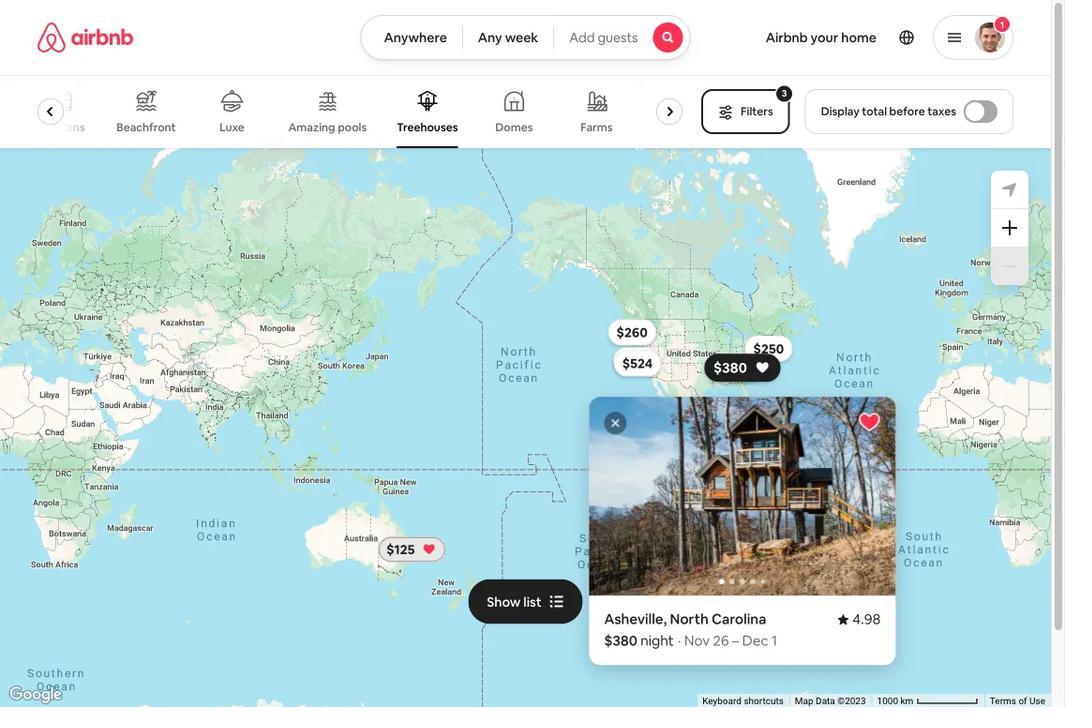 Task type: vqa. For each thing, say whether or not it's contained in the screenshot.
Show More button for &
no



Task type: describe. For each thing, give the bounding box(es) containing it.
dec
[[742, 632, 769, 650]]

group containing mansions
[[35, 75, 714, 148]]

any week
[[478, 29, 538, 46]]

none search field containing anywhere
[[360, 15, 691, 60]]

$380 inside button
[[714, 359, 747, 377]]

keyboard shortcuts
[[703, 695, 784, 707]]

total
[[862, 104, 887, 119]]

asheville, north carolina $380 night · nov 26 – dec 1
[[604, 610, 778, 650]]

26
[[713, 632, 729, 650]]

airbnb your home
[[766, 29, 877, 46]]

–
[[732, 632, 739, 650]]

terms of use
[[990, 695, 1046, 707]]

any
[[478, 29, 502, 46]]

$125 button
[[378, 536, 446, 563]]

show list
[[487, 593, 542, 610]]

nov
[[684, 632, 710, 650]]

$250
[[754, 340, 784, 357]]

week
[[505, 29, 538, 46]]

pools
[[338, 120, 367, 135]]

terms of use link
[[990, 695, 1046, 707]]

$260
[[617, 324, 648, 341]]

tiny
[[654, 120, 676, 135]]

remove from wishlist image
[[858, 411, 881, 434]]

$125
[[387, 541, 415, 558]]

north
[[670, 610, 709, 629]]

1 button
[[933, 15, 1014, 60]]

add guests
[[569, 29, 638, 46]]

shortcuts
[[744, 695, 784, 707]]

tiny homes
[[654, 120, 714, 135]]

map data ©2023
[[795, 695, 866, 707]]

$136 button
[[722, 353, 768, 379]]

anywhere button
[[360, 15, 463, 60]]

beachfront
[[117, 120, 176, 135]]

show
[[487, 593, 521, 610]]

1 inside asheville, north carolina $380 night · nov 26 – dec 1
[[772, 632, 778, 650]]

your
[[811, 29, 839, 46]]

asheville,
[[604, 610, 667, 629]]

4.98
[[853, 610, 881, 629]]

$380 inside asheville, north carolina $380 night · nov 26 – dec 1
[[604, 632, 638, 650]]

night
[[641, 632, 674, 650]]

filters
[[741, 104, 773, 119]]

$111 button
[[722, 355, 764, 381]]

amazing pools
[[289, 120, 367, 135]]



Task type: locate. For each thing, give the bounding box(es) containing it.
$250 button
[[745, 336, 793, 362]]

profile element
[[713, 0, 1014, 75]]

$250 $136
[[730, 340, 784, 375]]

display
[[821, 104, 860, 119]]

$152
[[622, 352, 650, 369]]

home
[[841, 29, 877, 46]]

treehouses
[[397, 120, 459, 135]]

farms
[[581, 120, 613, 135]]

any week button
[[462, 15, 554, 60]]

$380 button
[[705, 354, 781, 382]]

None search field
[[360, 15, 691, 60]]

domes
[[496, 120, 534, 135]]

1000 km
[[877, 695, 916, 707]]

group
[[35, 75, 714, 148], [589, 397, 1065, 596]]

$524
[[622, 355, 653, 372]]

·
[[678, 632, 681, 650]]

0 horizontal spatial 1
[[772, 632, 778, 650]]

1 vertical spatial group
[[589, 397, 1065, 596]]

$524 button
[[614, 350, 661, 377]]

luxe
[[220, 120, 245, 135]]

list
[[524, 593, 542, 610]]

1
[[1000, 18, 1005, 30], [772, 632, 778, 650]]

close image
[[610, 418, 621, 429]]

$380
[[714, 359, 747, 377], [604, 632, 638, 650]]

carolina
[[712, 610, 767, 629]]

mansions
[[36, 120, 85, 135]]

zoom in image
[[1003, 220, 1018, 235]]

0 horizontal spatial $380
[[604, 632, 638, 650]]

add guests button
[[553, 15, 691, 60]]

airbnb your home link
[[755, 18, 888, 57]]

data
[[816, 695, 835, 707]]

$111
[[730, 360, 755, 377]]

1 vertical spatial 1
[[772, 632, 778, 650]]

1 inside "dropdown button"
[[1000, 18, 1005, 30]]

google image
[[5, 683, 67, 707]]

map
[[795, 695, 814, 707]]

1 vertical spatial $380
[[604, 632, 638, 650]]

0 vertical spatial 1
[[1000, 18, 1005, 30]]

display total before taxes button
[[805, 89, 1014, 134]]

group inside "google map
showing 8 stays. including 2 saved stays." region
[[589, 397, 1065, 596]]

before
[[890, 104, 925, 119]]

km
[[901, 695, 914, 707]]

of
[[1019, 695, 1027, 707]]

guests
[[598, 29, 638, 46]]

display total before taxes
[[821, 104, 957, 119]]

0 vertical spatial $380
[[714, 359, 747, 377]]

filters button
[[702, 89, 790, 134]]

anywhere
[[384, 29, 447, 46]]

1000 km button
[[872, 694, 985, 707]]

1 horizontal spatial 1
[[1000, 18, 1005, 30]]

0 vertical spatial group
[[35, 75, 714, 148]]

$136
[[730, 358, 759, 375]]

terms
[[990, 695, 1017, 707]]

1000
[[877, 695, 898, 707]]

google map
showing 8 stays. including 2 saved stays. region
[[0, 148, 1065, 707]]

zoom out image
[[1003, 259, 1018, 274]]

©2023
[[838, 695, 866, 707]]

keyboard shortcuts button
[[703, 695, 784, 707]]

keyboard
[[703, 695, 742, 707]]

use
[[1030, 695, 1046, 707]]

$152 button
[[613, 347, 659, 374]]

add
[[569, 29, 595, 46]]

show list button
[[468, 579, 583, 624]]

airbnb
[[766, 29, 808, 46]]

1 horizontal spatial $380
[[714, 359, 747, 377]]

homes
[[678, 120, 714, 135]]

taxes
[[928, 104, 957, 119]]

4.98 out of 5 average rating image
[[838, 610, 881, 629]]

amazing
[[289, 120, 336, 135]]

$260 button
[[608, 319, 656, 345]]



